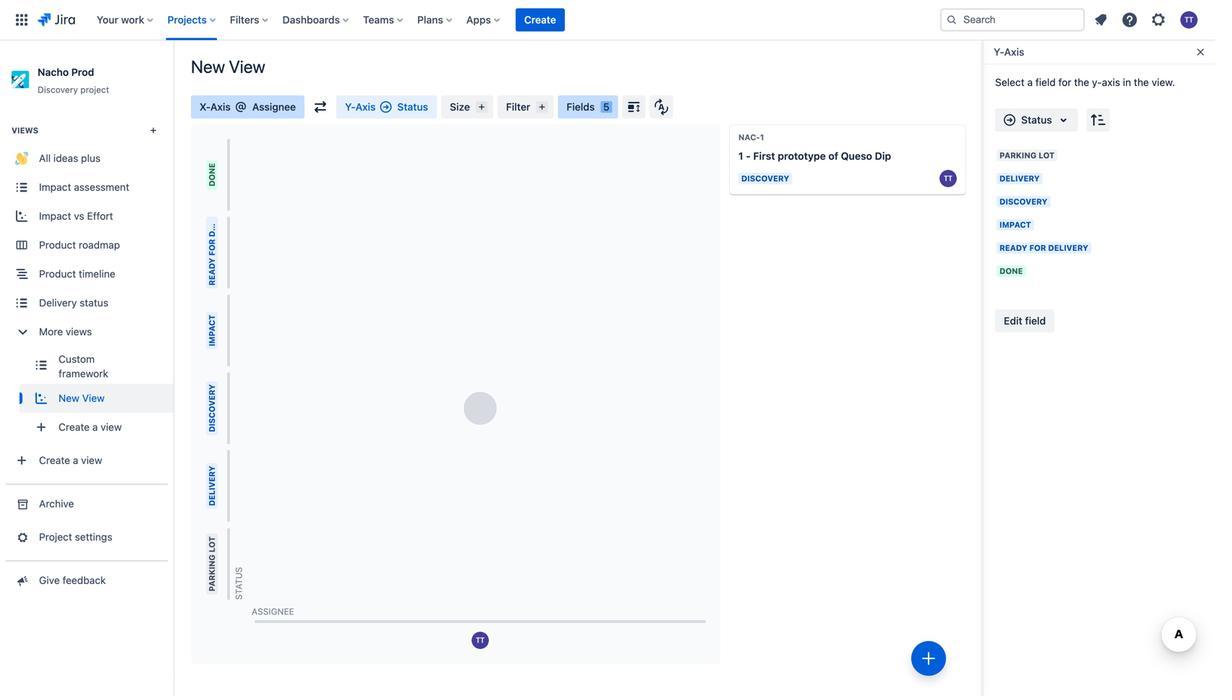 Task type: locate. For each thing, give the bounding box(es) containing it.
create a view down new view link in the left of the page
[[59, 422, 122, 434]]

y-axis up select
[[994, 46, 1025, 58]]

axis right switchaxes image at the left top of page
[[356, 101, 376, 113]]

Search field
[[941, 8, 1085, 31]]

more views link
[[0, 318, 174, 347]]

status image right switchaxes image at the left top of page
[[380, 101, 392, 113]]

new right current project sidebar icon
[[191, 56, 225, 77]]

create a view
[[59, 422, 122, 434], [39, 455, 102, 467]]

ideas
[[53, 152, 78, 164]]

0 horizontal spatial for
[[207, 239, 217, 256]]

create up archive
[[39, 455, 70, 467]]

2 horizontal spatial for
[[1059, 76, 1072, 88]]

1 horizontal spatial 1
[[760, 133, 765, 142]]

delivery inside jira product discovery navigation 'element'
[[39, 297, 77, 309]]

your work button
[[92, 8, 159, 31]]

0 vertical spatial view
[[229, 56, 265, 77]]

1 vertical spatial field
[[1026, 315, 1046, 327]]

1 vertical spatial new
[[59, 393, 79, 405]]

product roadmap link
[[0, 231, 174, 260]]

0 vertical spatial parking lot
[[1000, 151, 1055, 160]]

0 horizontal spatial delivery
[[207, 197, 217, 237]]

select a field for the y-axis in the view.
[[996, 76, 1176, 88]]

0 horizontal spatial lot
[[207, 537, 217, 553]]

edit
[[1004, 315, 1023, 327]]

0 vertical spatial create
[[525, 14, 556, 26]]

jira image
[[38, 11, 75, 29], [38, 11, 75, 29]]

parking
[[1000, 151, 1037, 160], [207, 555, 217, 592]]

x-
[[200, 101, 211, 113]]

1 vertical spatial create a view button
[[0, 447, 174, 476]]

assignee
[[252, 101, 296, 113], [252, 607, 294, 617]]

ready
[[1000, 243, 1028, 253], [207, 258, 217, 286]]

y-
[[994, 46, 1005, 58], [345, 101, 356, 113]]

teams
[[363, 14, 394, 26]]

effort
[[87, 210, 113, 222]]

delivery
[[1000, 174, 1040, 183], [39, 297, 77, 309], [207, 466, 217, 507]]

1 horizontal spatial y-
[[994, 46, 1005, 58]]

prod
[[71, 66, 94, 78]]

0 vertical spatial lot
[[1039, 151, 1055, 160]]

1 horizontal spatial parking
[[1000, 151, 1037, 160]]

archive button
[[0, 490, 174, 519]]

field right select
[[1036, 76, 1056, 88]]

0 horizontal spatial axis
[[211, 101, 231, 113]]

field right edit
[[1026, 315, 1046, 327]]

2 horizontal spatial status
[[1022, 114, 1053, 126]]

create a view button down framework
[[20, 413, 174, 442]]

prototype
[[778, 150, 826, 162]]

create a view button up archive button
[[0, 447, 174, 476]]

0 vertical spatial assignee
[[252, 101, 296, 113]]

settings
[[75, 532, 112, 544]]

1 horizontal spatial for
[[1030, 243, 1047, 253]]

0 horizontal spatial y-axis
[[345, 101, 376, 113]]

0 vertical spatial delivery
[[1000, 174, 1040, 183]]

select a field image
[[1055, 111, 1073, 129]]

new view
[[191, 56, 265, 77], [59, 393, 105, 405]]

1 left the "-"
[[739, 150, 744, 162]]

group
[[0, 107, 174, 484]]

y- right switchaxes image at the left top of page
[[345, 101, 356, 113]]

close image
[[1195, 46, 1207, 58]]

1 horizontal spatial new view
[[191, 56, 265, 77]]

1 horizontal spatial ready for delivery
[[1000, 243, 1089, 253]]

y- up select
[[994, 46, 1005, 58]]

a down new view link in the left of the page
[[92, 422, 98, 434]]

1 vertical spatial status
[[1022, 114, 1053, 126]]

0 horizontal spatial status image
[[380, 101, 392, 113]]

0 vertical spatial done
[[207, 163, 217, 187]]

give
[[39, 575, 60, 587]]

work
[[121, 14, 144, 26]]

for
[[1059, 76, 1072, 88], [207, 239, 217, 256], [1030, 243, 1047, 253]]

view.
[[1152, 76, 1176, 88]]

product inside 'link'
[[39, 239, 76, 251]]

1 vertical spatial product
[[39, 268, 76, 280]]

axis left user image
[[211, 101, 231, 113]]

1 horizontal spatial new
[[191, 56, 225, 77]]

done
[[207, 163, 217, 187], [1000, 267, 1023, 276]]

delivery status link
[[0, 289, 174, 318]]

new inside jira product discovery navigation 'element'
[[59, 393, 79, 405]]

axis
[[1005, 46, 1025, 58], [211, 101, 231, 113], [356, 101, 376, 113]]

5
[[603, 101, 610, 113]]

2 product from the top
[[39, 268, 76, 280]]

create a view button
[[20, 413, 174, 442], [0, 447, 174, 476]]

dashboards
[[283, 14, 340, 26]]

user image
[[235, 101, 247, 113]]

1 vertical spatial y-
[[345, 101, 356, 113]]

the left y- at the top right of page
[[1075, 76, 1090, 88]]

discovery
[[38, 85, 78, 95], [742, 174, 790, 183], [1000, 197, 1048, 207], [207, 385, 217, 433]]

new down framework
[[59, 393, 79, 405]]

1 vertical spatial delivery
[[1049, 243, 1089, 253]]

1 vertical spatial parking
[[207, 555, 217, 592]]

product timeline link
[[0, 260, 174, 289]]

delivery status
[[39, 297, 108, 309]]

all
[[39, 152, 51, 164]]

0 vertical spatial ready
[[1000, 243, 1028, 253]]

0 vertical spatial y-
[[994, 46, 1005, 58]]

1 horizontal spatial a
[[92, 422, 98, 434]]

add ideas image
[[920, 651, 938, 668]]

teams button
[[359, 8, 409, 31]]

a right select
[[1028, 76, 1033, 88]]

view
[[101, 422, 122, 434], [81, 455, 102, 467]]

views
[[12, 126, 38, 135]]

0 horizontal spatial view
[[82, 393, 105, 405]]

give feedback
[[39, 575, 106, 587]]

search image
[[946, 14, 958, 26]]

help image
[[1122, 11, 1139, 29]]

0 horizontal spatial status
[[234, 568, 244, 601]]

0 vertical spatial a
[[1028, 76, 1033, 88]]

1 horizontal spatial the
[[1134, 76, 1150, 88]]

apps
[[467, 14, 491, 26]]

0 vertical spatial 1
[[760, 133, 765, 142]]

view up archive button
[[81, 455, 102, 467]]

0 horizontal spatial new
[[59, 393, 79, 405]]

0 vertical spatial create a view button
[[20, 413, 174, 442]]

0 vertical spatial status
[[398, 101, 428, 113]]

new view up the x-axis
[[191, 56, 265, 77]]

1
[[760, 133, 765, 142], [739, 150, 744, 162]]

0 horizontal spatial delivery
[[39, 297, 77, 309]]

plus
[[81, 152, 101, 164]]

apps button
[[462, 8, 506, 31]]

0 horizontal spatial y-
[[345, 101, 356, 113]]

:wave: image
[[15, 152, 28, 165], [15, 152, 28, 165]]

create a view up archive
[[39, 455, 102, 467]]

1 assignee from the top
[[252, 101, 296, 113]]

a up archive button
[[73, 455, 78, 467]]

0 vertical spatial delivery
[[207, 197, 217, 237]]

2 horizontal spatial axis
[[1005, 46, 1025, 58]]

done down the x-axis
[[207, 163, 217, 187]]

card layout: detailed image
[[625, 98, 643, 116]]

all ideas plus
[[39, 152, 101, 164]]

delivery
[[207, 197, 217, 237], [1049, 243, 1089, 253]]

appswitcher icon image
[[13, 11, 30, 29]]

your profile and settings image
[[1181, 11, 1198, 29]]

assessment
[[74, 181, 129, 193]]

0 vertical spatial y-axis
[[994, 46, 1025, 58]]

0 vertical spatial field
[[1036, 76, 1056, 88]]

1 vertical spatial new view
[[59, 393, 105, 405]]

0 horizontal spatial a
[[73, 455, 78, 467]]

plans
[[417, 14, 443, 26]]

2 horizontal spatial a
[[1028, 76, 1033, 88]]

0 horizontal spatial the
[[1075, 76, 1090, 88]]

filter
[[506, 101, 531, 113]]

0 vertical spatial status image
[[380, 101, 392, 113]]

impact
[[39, 181, 71, 193], [39, 210, 71, 222], [1000, 220, 1032, 230], [207, 315, 217, 347]]

notifications image
[[1093, 11, 1110, 29]]

axis inside button
[[1005, 46, 1025, 58]]

status image down select
[[1004, 114, 1016, 126]]

1 up first
[[760, 133, 765, 142]]

2 vertical spatial status
[[234, 568, 244, 601]]

view up user image
[[229, 56, 265, 77]]

1 vertical spatial create
[[59, 422, 90, 434]]

axis up select
[[1005, 46, 1025, 58]]

axis for status
[[356, 101, 376, 113]]

banner containing your work
[[0, 0, 1216, 41]]

group containing all ideas plus
[[0, 107, 174, 484]]

parking lot
[[1000, 151, 1055, 160], [207, 537, 217, 592]]

1 horizontal spatial axis
[[356, 101, 376, 113]]

product up delivery status at the top left
[[39, 268, 76, 280]]

new
[[191, 56, 225, 77], [59, 393, 79, 405]]

1 vertical spatial parking lot
[[207, 537, 217, 592]]

create down new view link in the left of the page
[[59, 422, 90, 434]]

projects
[[168, 14, 207, 26]]

product down impact vs effort
[[39, 239, 76, 251]]

project settings
[[39, 532, 112, 544]]

1 vertical spatial assignee
[[252, 607, 294, 617]]

your work
[[97, 14, 144, 26]]

1 product from the top
[[39, 239, 76, 251]]

primary element
[[9, 0, 929, 40]]

a
[[1028, 76, 1033, 88], [92, 422, 98, 434], [73, 455, 78, 467]]

view down framework
[[82, 393, 105, 405]]

size button
[[441, 96, 493, 119]]

0 horizontal spatial done
[[207, 163, 217, 187]]

the right in
[[1134, 76, 1150, 88]]

banner
[[0, 0, 1216, 41]]

autosave is enabled image
[[654, 98, 669, 116]]

more views
[[39, 326, 92, 338]]

new view down framework
[[59, 393, 105, 405]]

axis for assignee
[[211, 101, 231, 113]]

the
[[1075, 76, 1090, 88], [1134, 76, 1150, 88]]

0 vertical spatial parking
[[1000, 151, 1037, 160]]

status image
[[380, 101, 392, 113], [1004, 114, 1016, 126]]

2 vertical spatial delivery
[[207, 466, 217, 507]]

done up edit
[[1000, 267, 1023, 276]]

1 vertical spatial 1
[[739, 150, 744, 162]]

current project sidebar image
[[158, 58, 190, 87]]

create right apps popup button
[[525, 14, 556, 26]]

0 vertical spatial product
[[39, 239, 76, 251]]

2 horizontal spatial delivery
[[1000, 174, 1040, 183]]

first
[[754, 150, 776, 162]]

1 vertical spatial status image
[[1004, 114, 1016, 126]]

view
[[229, 56, 265, 77], [82, 393, 105, 405]]

y-axis
[[994, 46, 1025, 58], [345, 101, 376, 113]]

1 horizontal spatial ready
[[1000, 243, 1028, 253]]

view down new view link in the left of the page
[[101, 422, 122, 434]]

1 vertical spatial done
[[1000, 267, 1023, 276]]

discovery inside nacho prod discovery project
[[38, 85, 78, 95]]

status
[[80, 297, 108, 309]]

1 horizontal spatial delivery
[[1049, 243, 1089, 253]]

0 horizontal spatial parking
[[207, 555, 217, 592]]

field
[[1036, 76, 1056, 88], [1026, 315, 1046, 327]]

0 horizontal spatial new view
[[59, 393, 105, 405]]

project settings image
[[14, 530, 29, 545]]

switchaxes image
[[315, 101, 326, 113]]

y-axis right switchaxes image at the left top of page
[[345, 101, 376, 113]]

1 horizontal spatial status image
[[1004, 114, 1016, 126]]

lot
[[1039, 151, 1055, 160], [207, 537, 217, 553]]

axis
[[1102, 76, 1121, 88]]

field inside "button"
[[1026, 315, 1046, 327]]

1 horizontal spatial delivery
[[207, 466, 217, 507]]

product for product roadmap
[[39, 239, 76, 251]]

1 vertical spatial view
[[82, 393, 105, 405]]

1 horizontal spatial y-axis
[[994, 46, 1025, 58]]

1 vertical spatial y-axis
[[345, 101, 376, 113]]

nacho
[[38, 66, 69, 78]]

1 vertical spatial ready
[[207, 258, 217, 286]]

new view inside jira product discovery navigation 'element'
[[59, 393, 105, 405]]

filters button
[[226, 8, 274, 31]]

1 vertical spatial delivery
[[39, 297, 77, 309]]

your
[[97, 14, 118, 26]]



Task type: vqa. For each thing, say whether or not it's contained in the screenshot.
"Plans" dropdown button
yes



Task type: describe. For each thing, give the bounding box(es) containing it.
queso
[[841, 150, 873, 162]]

status button
[[996, 109, 1079, 132]]

plans button
[[413, 8, 458, 31]]

edit field button
[[996, 310, 1055, 333]]

product for product timeline
[[39, 268, 76, 280]]

of
[[829, 150, 839, 162]]

0 horizontal spatial parking lot
[[207, 537, 217, 592]]

asc image
[[1090, 111, 1108, 129]]

jira product discovery navigation element
[[0, 41, 174, 697]]

impact vs effort
[[39, 210, 113, 222]]

more
[[39, 326, 63, 338]]

1 the from the left
[[1075, 76, 1090, 88]]

1 vertical spatial lot
[[207, 537, 217, 553]]

roadmap
[[79, 239, 120, 251]]

create button
[[516, 8, 565, 31]]

nacho prod discovery project
[[38, 66, 109, 95]]

views
[[66, 326, 92, 338]]

select
[[996, 76, 1025, 88]]

open idea image
[[949, 125, 966, 143]]

1 horizontal spatial parking lot
[[1000, 151, 1055, 160]]

0 horizontal spatial ready
[[207, 258, 217, 286]]

projects button
[[163, 8, 221, 31]]

2 the from the left
[[1134, 76, 1150, 88]]

0 vertical spatial view
[[101, 422, 122, 434]]

dip
[[875, 150, 892, 162]]

impact vs effort link
[[0, 202, 174, 231]]

y-axis inside button
[[994, 46, 1025, 58]]

project settings button
[[0, 523, 174, 552]]

custom framework
[[59, 354, 108, 380]]

vs
[[74, 210, 84, 222]]

settings image
[[1151, 11, 1168, 29]]

filter button
[[498, 96, 554, 119]]

create a view button inside jira product discovery navigation 'element'
[[20, 413, 174, 442]]

1 vertical spatial view
[[81, 455, 102, 467]]

y- inside button
[[994, 46, 1005, 58]]

give feedback button
[[0, 567, 174, 596]]

impact assessment
[[39, 181, 129, 193]]

feedback image
[[14, 574, 29, 588]]

status image inside button
[[1004, 114, 1016, 126]]

impact assessment link
[[0, 173, 174, 202]]

timeline
[[79, 268, 115, 280]]

0 vertical spatial create a view
[[59, 422, 122, 434]]

1 vertical spatial a
[[92, 422, 98, 434]]

custom framework link
[[20, 347, 174, 384]]

y-
[[1092, 76, 1102, 88]]

x-axis
[[200, 101, 231, 113]]

1 vertical spatial create a view
[[39, 455, 102, 467]]

0 vertical spatial new
[[191, 56, 225, 77]]

view inside new view link
[[82, 393, 105, 405]]

nac-1
[[739, 133, 765, 142]]

in
[[1123, 76, 1132, 88]]

project
[[39, 532, 72, 544]]

y-axis button
[[986, 41, 1034, 64]]

edit field
[[1004, 315, 1046, 327]]

2 assignee from the top
[[252, 607, 294, 617]]

project
[[80, 85, 109, 95]]

0 horizontal spatial 1
[[739, 150, 744, 162]]

fields
[[567, 101, 595, 113]]

-
[[746, 150, 751, 162]]

product timeline
[[39, 268, 115, 280]]

dashboards button
[[278, 8, 355, 31]]

size
[[450, 101, 470, 113]]

1 horizontal spatial lot
[[1039, 151, 1055, 160]]

2 vertical spatial a
[[73, 455, 78, 467]]

framework
[[59, 368, 108, 380]]

1 - first prototype of queso dip
[[739, 150, 892, 162]]

all ideas plus link
[[0, 144, 174, 173]]

feedback
[[63, 575, 106, 587]]

1 horizontal spatial view
[[229, 56, 265, 77]]

custom
[[59, 354, 95, 366]]

product roadmap
[[39, 239, 120, 251]]

1 horizontal spatial done
[[1000, 267, 1023, 276]]

archive
[[39, 498, 74, 510]]

create inside button
[[525, 14, 556, 26]]

0 horizontal spatial ready for delivery
[[207, 197, 217, 286]]

status inside button
[[1022, 114, 1053, 126]]

2 vertical spatial create
[[39, 455, 70, 467]]

nac-
[[739, 133, 760, 142]]

new view link
[[20, 384, 174, 413]]

0 vertical spatial new view
[[191, 56, 265, 77]]

filters
[[230, 14, 259, 26]]

1 horizontal spatial status
[[398, 101, 428, 113]]



